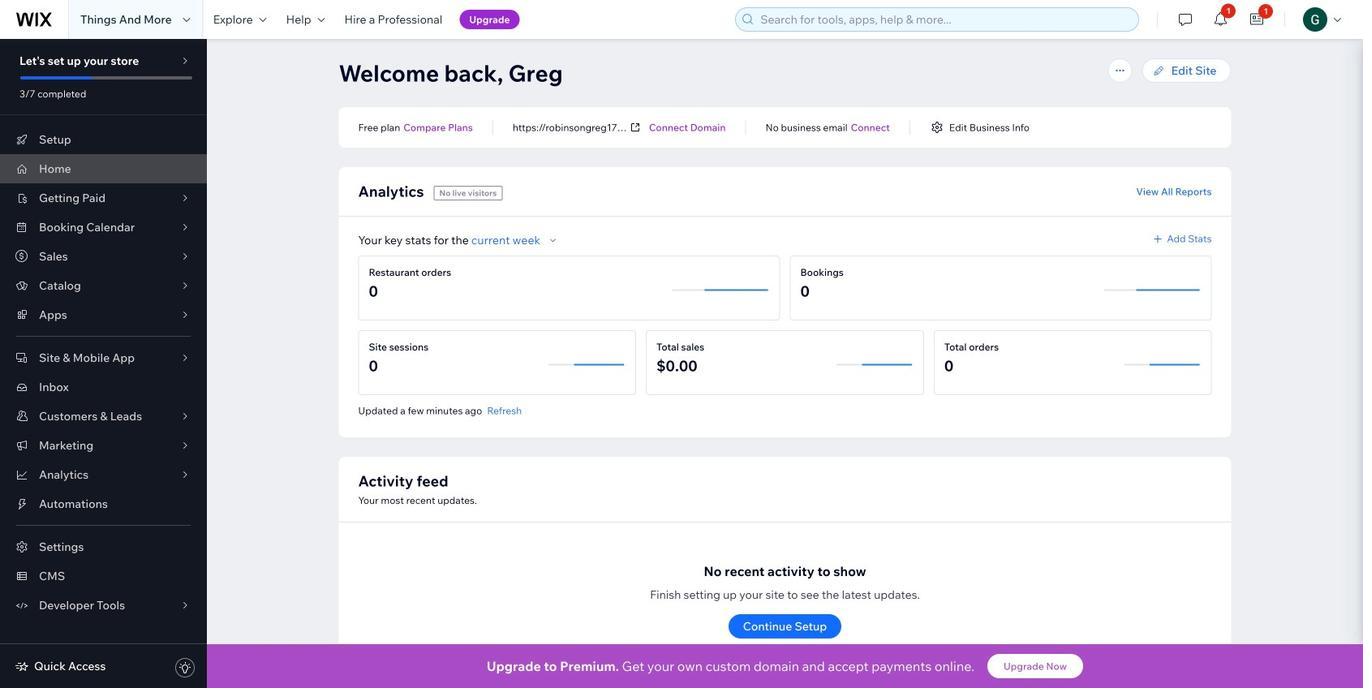 Task type: vqa. For each thing, say whether or not it's contained in the screenshot.
bottom Custom Templates
no



Task type: locate. For each thing, give the bounding box(es) containing it.
sidebar element
[[0, 39, 207, 688]]

Search for tools, apps, help & more... field
[[756, 8, 1134, 31]]



